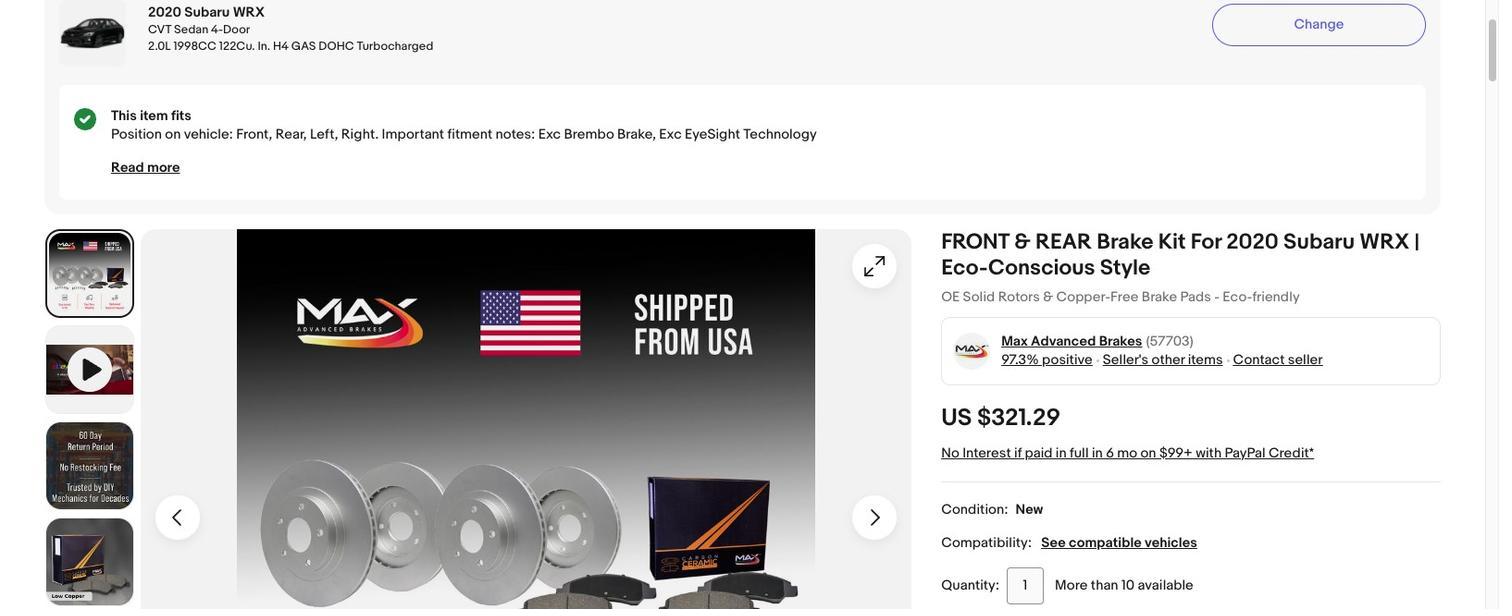 Task type: vqa. For each thing, say whether or not it's contained in the screenshot.
THAN
yes



Task type: describe. For each thing, give the bounding box(es) containing it.
cvt
[[148, 22, 171, 37]]

2.0l
[[148, 39, 171, 54]]

see compatible vehicles
[[1041, 535, 1197, 552]]

copper-
[[1056, 289, 1110, 306]]

this
[[111, 107, 137, 125]]

condition: new
[[941, 501, 1043, 519]]

front & rear brake kit for 2020 subaru wrx | eco-conscious style oe solid rotors & copper-free brake pads - eco-friendly
[[941, 229, 1420, 306]]

change
[[1294, 16, 1344, 33]]

seller's other items link
[[1103, 352, 1223, 369]]

advanced
[[1031, 333, 1096, 351]]

max advanced brakes link
[[1001, 333, 1142, 352]]

pads
[[1180, 289, 1211, 306]]

left,
[[310, 126, 338, 143]]

picture 3 of 15 image
[[46, 519, 133, 606]]

2 in from the left
[[1092, 445, 1103, 463]]

2020 subaru wrx cvt sedan 4-door 2.0l 1998cc 122cu. in. h4 gas dohc turbocharged
[[148, 4, 433, 54]]

oe
[[941, 289, 960, 306]]

97.3% positive
[[1001, 352, 1093, 369]]

no
[[941, 445, 959, 463]]

$99+
[[1159, 445, 1193, 463]]

brake,
[[617, 126, 656, 143]]

max advanced brakes (57703)
[[1001, 333, 1193, 351]]

free
[[1110, 289, 1139, 306]]

brakes
[[1099, 333, 1142, 351]]

turbocharged
[[357, 39, 433, 54]]

6
[[1106, 445, 1114, 463]]

97.3%
[[1001, 352, 1039, 369]]

h4
[[273, 39, 289, 54]]

than
[[1091, 577, 1118, 595]]

compatible
[[1069, 535, 1142, 552]]

4-
[[211, 22, 223, 37]]

1 exc from the left
[[538, 126, 561, 143]]

10
[[1121, 577, 1135, 595]]

in.
[[258, 39, 270, 54]]

technology
[[743, 126, 817, 143]]

wrx inside front & rear brake kit for 2020 subaru wrx | eco-conscious style oe solid rotors & copper-free brake pads - eco-friendly
[[1360, 229, 1410, 255]]

read
[[111, 159, 144, 177]]

more
[[147, 159, 180, 177]]

$321.29
[[977, 404, 1061, 433]]

seller's other items
[[1103, 352, 1223, 369]]

vehicles
[[1145, 535, 1197, 552]]

important
[[382, 126, 444, 143]]

style
[[1100, 255, 1151, 281]]

subaru inside 2020 subaru wrx cvt sedan 4-door 2.0l 1998cc 122cu. in. h4 gas dohc turbocharged
[[184, 4, 230, 21]]

more
[[1055, 577, 1088, 595]]

change button
[[1212, 4, 1426, 46]]

2020 inside 2020 subaru wrx cvt sedan 4-door 2.0l 1998cc 122cu. in. h4 gas dohc turbocharged
[[148, 4, 181, 21]]

this item fits position on vehicle: front, rear, left, right. important fitment notes: exc brembo brake, exc eyesight technology
[[111, 107, 817, 143]]

1 horizontal spatial &
[[1043, 289, 1053, 306]]

compatibility:
[[941, 535, 1032, 552]]

vehicle:
[[184, 126, 233, 143]]

credit*
[[1269, 445, 1314, 463]]

friendly
[[1252, 289, 1300, 306]]

(57703)
[[1146, 333, 1193, 351]]

gas
[[291, 39, 316, 54]]

right.
[[341, 126, 379, 143]]

items
[[1188, 352, 1223, 369]]

front,
[[236, 126, 272, 143]]

positive
[[1042, 352, 1093, 369]]

0 horizontal spatial eco-
[[941, 255, 988, 281]]

other
[[1152, 352, 1185, 369]]

max
[[1001, 333, 1028, 351]]

full
[[1070, 445, 1089, 463]]



Task type: locate. For each thing, give the bounding box(es) containing it.
contact
[[1233, 352, 1285, 369]]

mo
[[1117, 445, 1137, 463]]

1 vertical spatial wrx
[[1360, 229, 1410, 255]]

2020 inside front & rear brake kit for 2020 subaru wrx | eco-conscious style oe solid rotors & copper-free brake pads - eco-friendly
[[1226, 229, 1279, 255]]

1 vertical spatial subaru
[[1284, 229, 1355, 255]]

max advanced brakes image
[[953, 333, 991, 371]]

0 horizontal spatial in
[[1056, 445, 1067, 463]]

eyesight
[[685, 126, 740, 143]]

see
[[1041, 535, 1066, 552]]

front
[[941, 229, 1009, 255]]

fitment
[[447, 126, 492, 143]]

1 horizontal spatial in
[[1092, 445, 1103, 463]]

contact seller link
[[1233, 352, 1323, 369]]

picture 1 of 15 image
[[47, 231, 132, 316]]

0 horizontal spatial wrx
[[233, 4, 265, 21]]

exc
[[538, 126, 561, 143], [659, 126, 682, 143]]

condition:
[[941, 501, 1008, 519]]

rotors
[[998, 289, 1040, 306]]

subaru up friendly
[[1284, 229, 1355, 255]]

video 1 of 1 image
[[46, 327, 133, 414]]

0 vertical spatial &
[[1014, 229, 1031, 255]]

front & rear brake kit for 2020 subaru wrx | eco-conscious style - picture 1 of 15 image
[[141, 229, 912, 610]]

solid
[[963, 289, 995, 306]]

rear
[[1035, 229, 1092, 255]]

1 horizontal spatial wrx
[[1360, 229, 1410, 255]]

in left 6
[[1092, 445, 1103, 463]]

us $321.29
[[941, 404, 1061, 433]]

0 vertical spatial 2020
[[148, 4, 181, 21]]

eco-
[[941, 255, 988, 281], [1223, 289, 1252, 306]]

0 horizontal spatial subaru
[[184, 4, 230, 21]]

122cu.
[[219, 39, 255, 54]]

on right the mo
[[1140, 445, 1156, 463]]

for
[[1191, 229, 1221, 255]]

1 in from the left
[[1056, 445, 1067, 463]]

quantity:
[[941, 577, 999, 595]]

interest
[[962, 445, 1011, 463]]

1 horizontal spatial exc
[[659, 126, 682, 143]]

& left rear
[[1014, 229, 1031, 255]]

wrx inside 2020 subaru wrx cvt sedan 4-door 2.0l 1998cc 122cu. in. h4 gas dohc turbocharged
[[233, 4, 265, 21]]

notes:
[[496, 126, 535, 143]]

0 horizontal spatial exc
[[538, 126, 561, 143]]

1 horizontal spatial eco-
[[1223, 289, 1252, 306]]

wrx
[[233, 4, 265, 21], [1360, 229, 1410, 255]]

see compatible vehicles link
[[1041, 535, 1197, 552]]

no interest if paid in full in 6 mo on $99+ with paypal credit* link
[[941, 445, 1314, 463]]

in left full
[[1056, 445, 1067, 463]]

on inside this item fits position on vehicle: front, rear, left, right. important fitment notes: exc brembo brake, exc eyesight technology
[[165, 126, 181, 143]]

0 vertical spatial eco-
[[941, 255, 988, 281]]

region
[[59, 85, 1426, 200]]

eco- up solid
[[941, 255, 988, 281]]

dohc
[[319, 39, 354, 54]]

1 vertical spatial 2020
[[1226, 229, 1279, 255]]

1 vertical spatial brake
[[1142, 289, 1177, 306]]

paypal
[[1225, 445, 1265, 463]]

exc right notes:
[[538, 126, 561, 143]]

subaru up the "4-" on the left top of the page
[[184, 4, 230, 21]]

0 horizontal spatial &
[[1014, 229, 1031, 255]]

conscious
[[988, 255, 1095, 281]]

1 horizontal spatial subaru
[[1284, 229, 1355, 255]]

eco- right -
[[1223, 289, 1252, 306]]

2020
[[148, 4, 181, 21], [1226, 229, 1279, 255]]

kit
[[1158, 229, 1186, 255]]

door
[[223, 22, 250, 37]]

brake left the kit
[[1097, 229, 1154, 255]]

fits
[[171, 107, 191, 125]]

available
[[1138, 577, 1193, 595]]

wrx up door
[[233, 4, 265, 21]]

2020 up cvt
[[148, 4, 181, 21]]

seller's
[[1103, 352, 1149, 369]]

us
[[941, 404, 972, 433]]

brake right free
[[1142, 289, 1177, 306]]

new
[[1015, 501, 1043, 519]]

0 horizontal spatial on
[[165, 126, 181, 143]]

no interest if paid in full in 6 mo on $99+ with paypal credit*
[[941, 445, 1314, 463]]

with
[[1196, 445, 1222, 463]]

read more
[[111, 159, 180, 177]]

seller
[[1288, 352, 1323, 369]]

2020 right for
[[1226, 229, 1279, 255]]

in
[[1056, 445, 1067, 463], [1092, 445, 1103, 463]]

more than 10 available
[[1055, 577, 1193, 595]]

subaru inside front & rear brake kit for 2020 subaru wrx | eco-conscious style oe solid rotors & copper-free brake pads - eco-friendly
[[1284, 229, 1355, 255]]

0 vertical spatial brake
[[1097, 229, 1154, 255]]

paid
[[1025, 445, 1052, 463]]

wrx left |
[[1360, 229, 1410, 255]]

1998cc
[[173, 39, 216, 54]]

97.3% positive link
[[1001, 352, 1093, 369]]

0 vertical spatial on
[[165, 126, 181, 143]]

0 horizontal spatial 2020
[[148, 4, 181, 21]]

item
[[140, 107, 168, 125]]

rear,
[[275, 126, 307, 143]]

& right rotors at the right of page
[[1043, 289, 1053, 306]]

position
[[111, 126, 162, 143]]

picture 2 of 15 image
[[46, 423, 133, 510]]

subaru
[[184, 4, 230, 21], [1284, 229, 1355, 255]]

0 vertical spatial wrx
[[233, 4, 265, 21]]

brake
[[1097, 229, 1154, 255], [1142, 289, 1177, 306]]

on down fits
[[165, 126, 181, 143]]

1 horizontal spatial 2020
[[1226, 229, 1279, 255]]

1 vertical spatial &
[[1043, 289, 1053, 306]]

2 exc from the left
[[659, 126, 682, 143]]

read more button
[[111, 159, 180, 177]]

brembo
[[564, 126, 614, 143]]

0 vertical spatial subaru
[[184, 4, 230, 21]]

1 vertical spatial on
[[1140, 445, 1156, 463]]

|
[[1414, 229, 1420, 255]]

on
[[165, 126, 181, 143], [1140, 445, 1156, 463]]

1 vertical spatial eco-
[[1223, 289, 1252, 306]]

sedan
[[174, 22, 208, 37]]

region containing this item fits
[[59, 85, 1426, 200]]

if
[[1014, 445, 1022, 463]]

&
[[1014, 229, 1031, 255], [1043, 289, 1053, 306]]

contact seller
[[1233, 352, 1323, 369]]

1 horizontal spatial on
[[1140, 445, 1156, 463]]

exc right brake,
[[659, 126, 682, 143]]

Quantity: text field
[[1007, 568, 1044, 605]]

-
[[1214, 289, 1220, 306]]



